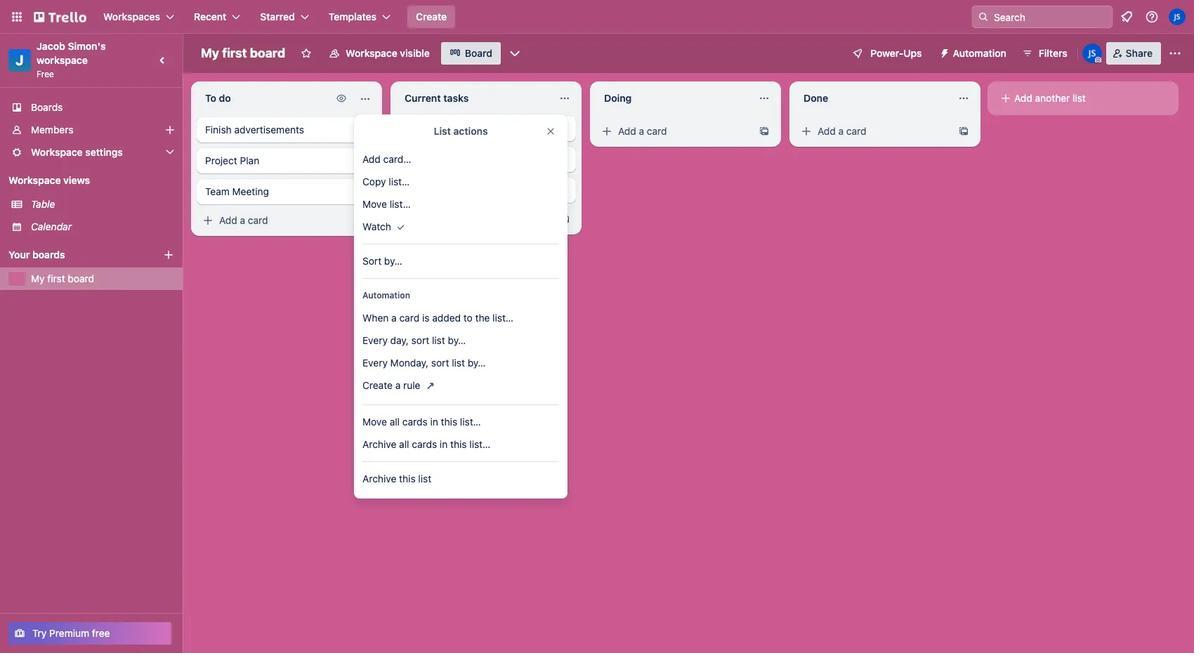 Task type: vqa. For each thing, say whether or not it's contained in the screenshot.
'Workspaces'
yes



Task type: describe. For each thing, give the bounding box(es) containing it.
list… down "copy list…"
[[390, 198, 411, 210]]

views
[[63, 174, 90, 186]]

finish advertisements link for current tasks text box
[[396, 116, 576, 141]]

0 horizontal spatial by…
[[384, 255, 402, 267]]

jacob simon (jacobsimon16) image
[[1169, 8, 1186, 25]]

archive for archive this list
[[362, 473, 396, 485]]

sm image inside watch link
[[394, 220, 408, 234]]

archive this list
[[362, 473, 431, 485]]

move all cards in this list…
[[362, 416, 481, 428]]

templates
[[329, 11, 377, 22]]

boards
[[32, 249, 65, 261]]

jacob
[[37, 40, 65, 52]]

workspaces button
[[95, 6, 183, 28]]

sm image for add a card "link" for done text field
[[799, 124, 813, 138]]

power-ups button
[[842, 42, 930, 65]]

project plan link for "to do" text box
[[197, 148, 377, 174]]

add another list link
[[993, 87, 1173, 110]]

boards link
[[0, 96, 183, 119]]

move for move list…
[[362, 198, 387, 210]]

every monday, sort list by…
[[362, 357, 486, 369]]

every day, sort list by… link
[[354, 329, 568, 352]]

actions
[[453, 125, 488, 137]]

automation inside button
[[953, 47, 1006, 59]]

create a rule
[[362, 379, 420, 391]]

a for add a card "link" to the left
[[240, 214, 245, 226]]

every for every day, sort list by…
[[362, 334, 388, 346]]

list down every day, sort list by… link
[[452, 357, 465, 369]]

Search field
[[989, 6, 1112, 27]]

watch
[[362, 221, 394, 233]]

2 vertical spatial this
[[399, 473, 416, 485]]

project plan link for current tasks text box
[[396, 147, 576, 172]]

1 vertical spatial board
[[68, 273, 94, 284]]

customize views image
[[508, 46, 522, 60]]

visible
[[400, 47, 430, 59]]

starred
[[260, 11, 295, 22]]

meeting for "to do" text box's project plan "link"
[[232, 185, 269, 197]]

add a card link for doing text field
[[596, 122, 753, 141]]

jacob simon's workspace link
[[37, 40, 108, 66]]

board
[[465, 47, 492, 59]]

list down archive all cards in this list…
[[418, 473, 431, 485]]

workspace settings
[[31, 146, 123, 158]]

Done text field
[[795, 87, 950, 110]]

star or unstar board image
[[301, 48, 312, 59]]

j
[[16, 52, 24, 68]]

list… inside 'link'
[[389, 176, 410, 188]]

rule
[[403, 379, 420, 391]]

create a rule link
[[354, 374, 568, 399]]

table link
[[31, 197, 174, 211]]

0 notifications image
[[1118, 8, 1135, 25]]

finish advertisements for "to do" text box "finish advertisements" link
[[205, 124, 304, 136]]

sm image inside add a card "link"
[[201, 214, 215, 228]]

j link
[[8, 49, 31, 72]]

a for doing text field's add a card "link"
[[639, 125, 644, 137]]

by… for monday,
[[468, 357, 486, 369]]

cards for archive
[[412, 438, 437, 450]]

cards for move
[[402, 416, 428, 428]]

recent
[[194, 11, 226, 22]]

filters button
[[1018, 42, 1072, 65]]

project for project plan "link" for current tasks text box
[[405, 153, 437, 165]]

0 horizontal spatial automation
[[362, 290, 410, 301]]

sort by… link
[[354, 250, 568, 273]]

create button
[[407, 6, 455, 28]]

sm image for the automation button
[[933, 42, 953, 62]]

is
[[422, 312, 430, 324]]

add a card link for done text field
[[795, 122, 953, 141]]

in for archive all cards in this list…
[[440, 438, 448, 450]]

calendar
[[31, 221, 72, 233]]

meeting for project plan "link" for current tasks text box
[[432, 184, 469, 196]]

sort
[[362, 255, 382, 267]]

to
[[463, 312, 473, 324]]

boards
[[31, 101, 63, 113]]

first inside 'text box'
[[222, 46, 247, 60]]

starred button
[[252, 6, 317, 28]]

create from template… image
[[958, 126, 969, 137]]

members
[[31, 124, 73, 136]]

search image
[[978, 11, 989, 22]]

add for add a card "link" to the left
[[219, 214, 237, 226]]

all for archive
[[399, 438, 409, 450]]

archive all cards in this list…
[[362, 438, 490, 450]]

team meeting for "to do" text box's project plan "link"
[[205, 185, 269, 197]]

plan for project plan "link" for current tasks text box
[[439, 153, 459, 165]]

your
[[8, 249, 30, 261]]

0 horizontal spatial my first board
[[31, 273, 94, 284]]

list… right the
[[493, 312, 514, 324]]

Doing text field
[[596, 87, 750, 110]]

To do text field
[[197, 87, 329, 110]]

list down when a card is added to the list…
[[432, 334, 445, 346]]

monday,
[[390, 357, 429, 369]]

team meeting link for create from template… image corresponding to add a card "link" to the left
[[197, 179, 377, 204]]

settings
[[85, 146, 123, 158]]

create from template… image for doing text field's add a card "link"
[[759, 126, 770, 137]]

simon's
[[68, 40, 106, 52]]

advertisements for "to do" text box
[[234, 124, 304, 136]]

this for move all cards in this list…
[[441, 416, 457, 428]]

project plan for "to do" text box's project plan "link"
[[205, 155, 259, 166]]

jacob simon (jacobsimon16) image
[[1082, 44, 1102, 63]]

create for create a rule
[[362, 379, 393, 391]]

templates button
[[320, 6, 399, 28]]

archive all cards in this list… link
[[354, 433, 568, 456]]

automation button
[[933, 42, 1015, 65]]

plan for "to do" text box's project plan "link"
[[240, 155, 259, 166]]

added
[[432, 312, 461, 324]]

ups
[[904, 47, 922, 59]]

workspace
[[37, 54, 88, 66]]

add for doing text field's add a card "link"
[[618, 125, 636, 137]]

filters
[[1039, 47, 1067, 59]]

add card… link
[[354, 148, 568, 171]]

add card…
[[362, 153, 411, 165]]



Task type: locate. For each thing, give the bounding box(es) containing it.
1 vertical spatial create
[[362, 379, 393, 391]]

finish advertisements link
[[396, 116, 576, 141], [197, 117, 377, 143]]

sort by…
[[362, 255, 402, 267]]

this up archive all cards in this list… link
[[441, 416, 457, 428]]

a
[[639, 125, 644, 137], [838, 125, 844, 137], [240, 214, 245, 226], [391, 312, 397, 324], [395, 379, 401, 391]]

move for move all cards in this list…
[[362, 416, 387, 428]]

1 horizontal spatial project plan
[[405, 153, 459, 165]]

add for add a card "link" for done text field
[[818, 125, 836, 137]]

by… for day,
[[448, 334, 466, 346]]

by… down when a card is added to the list… link
[[448, 334, 466, 346]]

board down starred
[[250, 46, 285, 60]]

archive
[[362, 438, 396, 450], [362, 473, 396, 485]]

every inside every monday, sort list by… link
[[362, 357, 388, 369]]

sort down every day, sort list by… link
[[431, 357, 449, 369]]

share button
[[1106, 42, 1161, 65]]

1 move from the top
[[362, 198, 387, 210]]

finish down "to do" text box
[[205, 124, 232, 136]]

members link
[[0, 119, 183, 141]]

advertisements down "to do" text box
[[234, 124, 304, 136]]

1 horizontal spatial create from template… image
[[559, 214, 570, 225]]

finish advertisements up add card… link
[[405, 122, 504, 134]]

1 vertical spatial every
[[362, 357, 388, 369]]

2 horizontal spatial create from template… image
[[759, 126, 770, 137]]

plan
[[439, 153, 459, 165], [240, 155, 259, 166]]

power-
[[871, 47, 904, 59]]

open information menu image
[[1145, 10, 1159, 24]]

workspace visible button
[[320, 42, 438, 65]]

0 vertical spatial board
[[250, 46, 285, 60]]

1 vertical spatial first
[[47, 273, 65, 284]]

0 vertical spatial every
[[362, 334, 388, 346]]

the
[[475, 312, 490, 324]]

finish
[[405, 122, 431, 134], [205, 124, 232, 136]]

1 horizontal spatial team meeting link
[[396, 178, 576, 203]]

my first board down the recent dropdown button at the left
[[201, 46, 285, 60]]

1 horizontal spatial my
[[201, 46, 219, 60]]

share
[[1126, 47, 1153, 59]]

project plan link down actions
[[396, 147, 576, 172]]

back to home image
[[34, 6, 86, 28]]

2 every from the top
[[362, 357, 388, 369]]

finish advertisements link for "to do" text box
[[197, 117, 377, 143]]

0 vertical spatial archive
[[362, 438, 396, 450]]

first down the recent dropdown button at the left
[[222, 46, 247, 60]]

1 horizontal spatial automation
[[953, 47, 1006, 59]]

power-ups
[[871, 47, 922, 59]]

project plan for project plan "link" for current tasks text box
[[405, 153, 459, 165]]

sm image for doing text field's add a card "link"
[[600, 124, 614, 138]]

workspace inside 'button'
[[346, 47, 397, 59]]

finish for "finish advertisements" link related to current tasks text box
[[405, 122, 431, 134]]

my first board down your boards with 1 items element
[[31, 273, 94, 284]]

0 vertical spatial in
[[430, 416, 438, 428]]

finish advertisements down "to do" text box
[[205, 124, 304, 136]]

add another list
[[1014, 92, 1086, 104]]

day,
[[390, 334, 409, 346]]

1 horizontal spatial add a card link
[[596, 122, 753, 141]]

1 vertical spatial all
[[399, 438, 409, 450]]

every
[[362, 334, 388, 346], [362, 357, 388, 369]]

advertisements
[[434, 122, 504, 134], [234, 124, 304, 136]]

move
[[362, 198, 387, 210], [362, 416, 387, 428]]

0 horizontal spatial my
[[31, 273, 45, 284]]

project plan link down "to do" text box
[[197, 148, 377, 174]]

card
[[647, 125, 667, 137], [846, 125, 867, 137], [248, 214, 268, 226], [399, 312, 419, 324]]

1 horizontal spatial plan
[[439, 153, 459, 165]]

workspace views
[[8, 174, 90, 186]]

list actions
[[434, 125, 488, 137]]

move down copy
[[362, 198, 387, 210]]

add a card
[[618, 125, 667, 137], [818, 125, 867, 137], [219, 214, 268, 226]]

1 vertical spatial sort
[[431, 357, 449, 369]]

1 horizontal spatial first
[[222, 46, 247, 60]]

2 archive from the top
[[362, 473, 396, 485]]

0 horizontal spatial finish advertisements
[[205, 124, 304, 136]]

advertisements down current tasks text box
[[434, 122, 504, 134]]

archive for archive all cards in this list…
[[362, 438, 396, 450]]

sm image
[[933, 42, 953, 62], [334, 91, 348, 105], [600, 124, 614, 138], [799, 124, 813, 138], [400, 212, 414, 226]]

1 horizontal spatial project
[[405, 153, 437, 165]]

1 vertical spatial archive
[[362, 473, 396, 485]]

in up archive all cards in this list…
[[430, 416, 438, 428]]

0 horizontal spatial sort
[[411, 334, 429, 346]]

cards up archive all cards in this list…
[[402, 416, 428, 428]]

this member is an admin of this board. image
[[1095, 57, 1101, 63]]

0 vertical spatial my first board
[[201, 46, 285, 60]]

team meeting link
[[396, 178, 576, 203], [197, 179, 377, 204]]

finish advertisements link down current tasks text box
[[396, 116, 576, 141]]

1 horizontal spatial sm image
[[394, 220, 408, 234]]

1 archive from the top
[[362, 438, 396, 450]]

list… down move all cards in this list… link
[[469, 438, 490, 450]]

workspace down members
[[31, 146, 83, 158]]

board
[[250, 46, 285, 60], [68, 273, 94, 284]]

add board image
[[163, 249, 174, 261]]

1 vertical spatial my first board
[[31, 273, 94, 284]]

workspace for workspace visible
[[346, 47, 397, 59]]

try premium free button
[[8, 622, 171, 645]]

sort right day,
[[411, 334, 429, 346]]

0 vertical spatial move
[[362, 198, 387, 210]]

2 horizontal spatial by…
[[468, 357, 486, 369]]

list…
[[389, 176, 410, 188], [390, 198, 411, 210], [493, 312, 514, 324], [460, 416, 481, 428], [469, 438, 490, 450]]

project plan down the list
[[405, 153, 459, 165]]

add a card for done text field
[[818, 125, 867, 137]]

1 vertical spatial move
[[362, 416, 387, 428]]

board inside 'text box'
[[250, 46, 285, 60]]

my first board
[[201, 46, 285, 60], [31, 273, 94, 284]]

every up the create a rule
[[362, 357, 388, 369]]

0 horizontal spatial finish
[[205, 124, 232, 136]]

1 vertical spatial by…
[[448, 334, 466, 346]]

create for create
[[416, 11, 447, 22]]

1 vertical spatial my
[[31, 273, 45, 284]]

recent button
[[185, 6, 249, 28]]

sm image inside the automation button
[[933, 42, 953, 62]]

when a card is added to the list…
[[362, 312, 514, 324]]

table
[[31, 198, 55, 210]]

by… down every day, sort list by… link
[[468, 357, 486, 369]]

1 horizontal spatial advertisements
[[434, 122, 504, 134]]

workspace visible
[[346, 47, 430, 59]]

1 vertical spatial cards
[[412, 438, 437, 450]]

first down boards
[[47, 273, 65, 284]]

project plan
[[405, 153, 459, 165], [205, 155, 259, 166]]

project for "to do" text box's project plan "link"
[[205, 155, 237, 166]]

0 horizontal spatial project plan link
[[197, 148, 377, 174]]

this
[[441, 416, 457, 428], [450, 438, 467, 450], [399, 473, 416, 485]]

first
[[222, 46, 247, 60], [47, 273, 65, 284]]

my first board link
[[31, 272, 174, 286]]

project
[[405, 153, 437, 165], [205, 155, 237, 166]]

all down move all cards in this list… on the left bottom
[[399, 438, 409, 450]]

1 horizontal spatial create
[[416, 11, 447, 22]]

1 vertical spatial automation
[[362, 290, 410, 301]]

free
[[37, 69, 54, 79]]

0 vertical spatial create
[[416, 11, 447, 22]]

move list… link
[[354, 193, 568, 216]]

0 vertical spatial all
[[390, 416, 400, 428]]

automation up when
[[362, 290, 410, 301]]

try premium free
[[32, 627, 110, 639]]

0 horizontal spatial project
[[205, 155, 237, 166]]

0 vertical spatial workspace
[[346, 47, 397, 59]]

1 every from the top
[[362, 334, 388, 346]]

0 horizontal spatial advertisements
[[234, 124, 304, 136]]

archive down archive all cards in this list…
[[362, 473, 396, 485]]

card…
[[383, 153, 411, 165]]

every day, sort list by…
[[362, 334, 466, 346]]

list… down card…
[[389, 176, 410, 188]]

0 vertical spatial first
[[222, 46, 247, 60]]

0 horizontal spatial board
[[68, 273, 94, 284]]

1 horizontal spatial project plan link
[[396, 147, 576, 172]]

premium
[[49, 627, 89, 639]]

finish for "to do" text box "finish advertisements" link
[[205, 124, 232, 136]]

0 horizontal spatial team
[[205, 185, 230, 197]]

add
[[1014, 92, 1032, 104], [618, 125, 636, 137], [818, 125, 836, 137], [362, 153, 381, 165], [219, 214, 237, 226]]

copy list…
[[362, 176, 410, 188]]

create up visible
[[416, 11, 447, 22]]

0 horizontal spatial meeting
[[232, 185, 269, 197]]

in down move all cards in this list… link
[[440, 438, 448, 450]]

sm image inside add another list link
[[999, 91, 1013, 105]]

0 horizontal spatial project plan
[[205, 155, 259, 166]]

0 horizontal spatial plan
[[240, 155, 259, 166]]

copy list… link
[[354, 171, 568, 193]]

add a card for doing text field
[[618, 125, 667, 137]]

meeting
[[432, 184, 469, 196], [232, 185, 269, 197]]

a for add a card "link" for done text field
[[838, 125, 844, 137]]

create inside button
[[416, 11, 447, 22]]

1 horizontal spatial finish advertisements link
[[396, 116, 576, 141]]

2 horizontal spatial sm image
[[999, 91, 1013, 105]]

workspace for workspace views
[[8, 174, 61, 186]]

board down your boards with 1 items element
[[68, 273, 94, 284]]

team meeting link for middle create from template… image
[[396, 178, 576, 203]]

1 horizontal spatial my first board
[[201, 46, 285, 60]]

1 horizontal spatial board
[[250, 46, 285, 60]]

workspace inside 'dropdown button'
[[31, 146, 83, 158]]

every down when
[[362, 334, 388, 346]]

1 horizontal spatial by…
[[448, 334, 466, 346]]

my down 'recent'
[[201, 46, 219, 60]]

sort for monday,
[[431, 357, 449, 369]]

0 vertical spatial automation
[[953, 47, 1006, 59]]

create from template… image
[[759, 126, 770, 137], [559, 214, 570, 225], [360, 215, 371, 226]]

0 horizontal spatial team meeting
[[205, 185, 269, 197]]

every inside every day, sort list by… link
[[362, 334, 388, 346]]

move down the create a rule
[[362, 416, 387, 428]]

this for archive all cards in this list…
[[450, 438, 467, 450]]

every for every monday, sort list by…
[[362, 357, 388, 369]]

team for "to do" text box's project plan "link"
[[205, 185, 230, 197]]

archive this list link
[[354, 468, 568, 490]]

advertisements for current tasks text box
[[434, 122, 504, 134]]

1 horizontal spatial meeting
[[432, 184, 469, 196]]

2 vertical spatial by…
[[468, 357, 486, 369]]

move list…
[[362, 198, 411, 210]]

primary element
[[0, 0, 1194, 34]]

archive up archive this list
[[362, 438, 396, 450]]

2 horizontal spatial add a card link
[[795, 122, 953, 141]]

Current tasks text field
[[396, 87, 551, 110]]

1 horizontal spatial finish advertisements
[[405, 122, 504, 134]]

calendar link
[[31, 220, 174, 234]]

workspace navigation collapse icon image
[[153, 51, 173, 70]]

list… up archive all cards in this list… link
[[460, 416, 481, 428]]

1 horizontal spatial add a card
[[618, 125, 667, 137]]

2 vertical spatial workspace
[[8, 174, 61, 186]]

0 vertical spatial cards
[[402, 416, 428, 428]]

by… right sort at the left top of page
[[384, 255, 402, 267]]

your boards
[[8, 249, 65, 261]]

your boards with 1 items element
[[8, 247, 142, 263]]

1 horizontal spatial sort
[[431, 357, 449, 369]]

every monday, sort list by… link
[[354, 352, 568, 374]]

cards down move all cards in this list… on the left bottom
[[412, 438, 437, 450]]

finish advertisements link down "to do" text box
[[197, 117, 377, 143]]

workspace up table
[[8, 174, 61, 186]]

0 vertical spatial my
[[201, 46, 219, 60]]

try
[[32, 627, 47, 639]]

sort for day,
[[411, 334, 429, 346]]

plan up "copy list…" 'link'
[[439, 153, 459, 165]]

this down archive all cards in this list…
[[399, 473, 416, 485]]

1 vertical spatial workspace
[[31, 146, 83, 158]]

board link
[[441, 42, 501, 65]]

finish left the list
[[405, 122, 431, 134]]

all for move
[[390, 416, 400, 428]]

0 horizontal spatial finish advertisements link
[[197, 117, 377, 143]]

this down move all cards in this list… link
[[450, 438, 467, 450]]

0 horizontal spatial sm image
[[201, 214, 215, 228]]

1 vertical spatial in
[[440, 438, 448, 450]]

move all cards in this list… link
[[354, 411, 568, 433]]

workspaces
[[103, 11, 160, 22]]

list
[[1073, 92, 1086, 104], [432, 334, 445, 346], [452, 357, 465, 369], [418, 473, 431, 485]]

0 horizontal spatial team meeting link
[[197, 179, 377, 204]]

all down the create a rule
[[390, 416, 400, 428]]

workspace settings button
[[0, 141, 183, 164]]

1 horizontal spatial in
[[440, 438, 448, 450]]

1 vertical spatial this
[[450, 438, 467, 450]]

team meeting
[[405, 184, 469, 196], [205, 185, 269, 197]]

workspace for workspace settings
[[31, 146, 83, 158]]

my inside 'text box'
[[201, 46, 219, 60]]

0 horizontal spatial add a card link
[[197, 211, 354, 230]]

when
[[362, 312, 389, 324]]

finish advertisements for "finish advertisements" link related to current tasks text box
[[405, 122, 504, 134]]

0 horizontal spatial create from template… image
[[360, 215, 371, 226]]

workspace
[[346, 47, 397, 59], [31, 146, 83, 158], [8, 174, 61, 186]]

list
[[434, 125, 451, 137]]

list right another at top right
[[1073, 92, 1086, 104]]

team for project plan "link" for current tasks text box
[[405, 184, 429, 196]]

my down your boards
[[31, 273, 45, 284]]

automation down search icon
[[953, 47, 1006, 59]]

show menu image
[[1168, 46, 1182, 60]]

workspace down templates popup button
[[346, 47, 397, 59]]

watch link
[[354, 216, 568, 238]]

0 vertical spatial sort
[[411, 334, 429, 346]]

0 horizontal spatial add a card
[[219, 214, 268, 226]]

when a card is added to the list… link
[[354, 307, 568, 329]]

jacob simon's workspace free
[[37, 40, 108, 79]]

plan down "to do" text box
[[240, 155, 259, 166]]

create from template… image for add a card "link" to the left
[[360, 215, 371, 226]]

Board name text field
[[194, 42, 292, 65]]

in for move all cards in this list…
[[430, 416, 438, 428]]

2 move from the top
[[362, 416, 387, 428]]

0 horizontal spatial create
[[362, 379, 393, 391]]

1 horizontal spatial finish
[[405, 122, 431, 134]]

my first board inside 'text box'
[[201, 46, 285, 60]]

0 horizontal spatial in
[[430, 416, 438, 428]]

automation
[[953, 47, 1006, 59], [362, 290, 410, 301]]

2 horizontal spatial add a card
[[818, 125, 867, 137]]

1 horizontal spatial team meeting
[[405, 184, 469, 196]]

team meeting for project plan "link" for current tasks text box
[[405, 184, 469, 196]]

sm image
[[999, 91, 1013, 105], [201, 214, 215, 228], [394, 220, 408, 234]]

create left rule
[[362, 379, 393, 391]]

0 horizontal spatial first
[[47, 273, 65, 284]]

copy
[[362, 176, 386, 188]]

project plan down "to do" text box
[[205, 155, 259, 166]]

by…
[[384, 255, 402, 267], [448, 334, 466, 346], [468, 357, 486, 369]]

0 vertical spatial this
[[441, 416, 457, 428]]

1 horizontal spatial team
[[405, 184, 429, 196]]

my
[[201, 46, 219, 60], [31, 273, 45, 284]]

another
[[1035, 92, 1070, 104]]

0 vertical spatial by…
[[384, 255, 402, 267]]

free
[[92, 627, 110, 639]]



